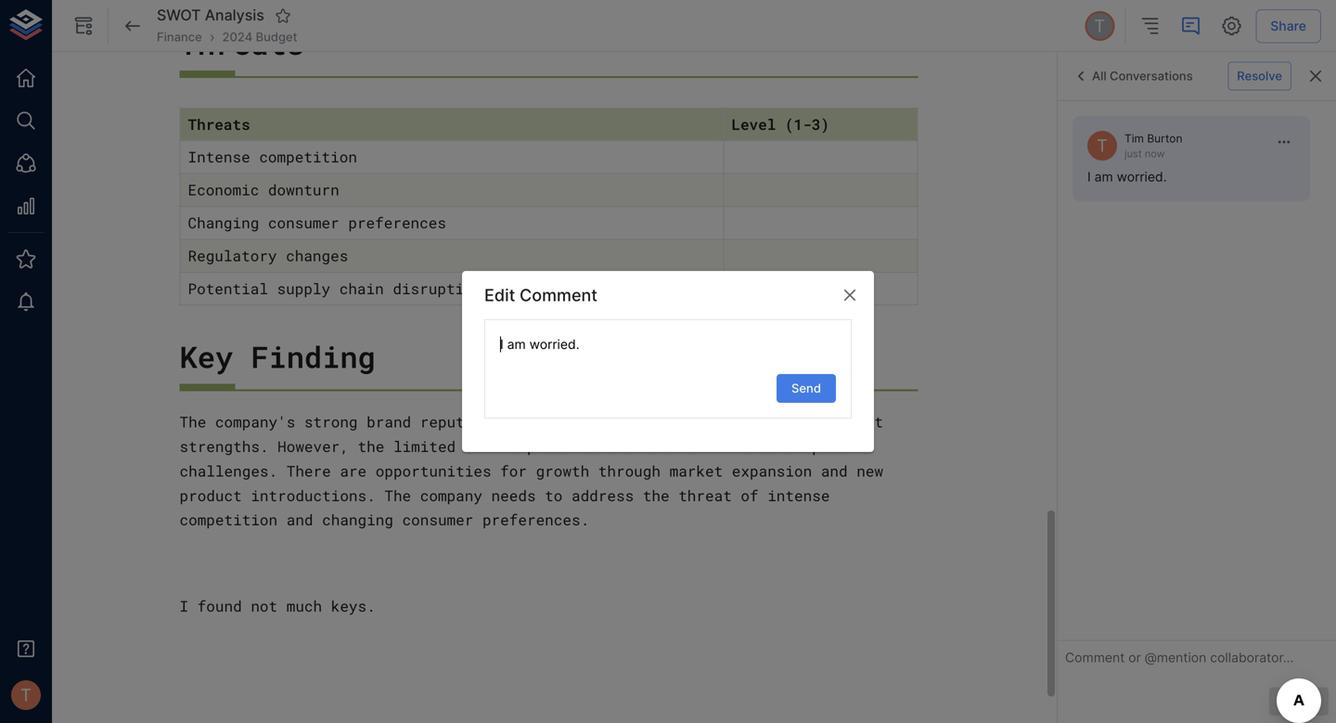 Task type: vqa. For each thing, say whether or not it's contained in the screenshot.
Search documents, folders and workspaces... TEXT FIELD
no



Task type: locate. For each thing, give the bounding box(es) containing it.
0 vertical spatial t button
[[1082, 8, 1118, 44]]

send button
[[777, 374, 836, 403]]

go back image
[[122, 15, 144, 37]]

finance
[[157, 30, 202, 44]]

2024
[[222, 30, 253, 44]]

settings image
[[1221, 15, 1243, 37]]

i
[[1088, 169, 1091, 185]]

share
[[1271, 18, 1307, 34]]

resolve button
[[1228, 62, 1292, 90]]

now
[[1145, 147, 1165, 159]]

share button
[[1256, 9, 1322, 43]]

0 horizontal spatial t button
[[6, 675, 46, 716]]

analysis
[[205, 6, 264, 24]]

show wiki image
[[72, 15, 95, 37]]

am
[[1095, 169, 1114, 185]]

all conversations
[[1092, 69, 1193, 83]]

worried.
[[1117, 169, 1167, 185]]

2 vertical spatial t
[[21, 685, 31, 705]]

swot analysis
[[157, 6, 264, 24]]

0 vertical spatial t
[[1095, 16, 1106, 36]]

resolve
[[1238, 69, 1283, 83]]

just
[[1125, 147, 1142, 159]]

t
[[1095, 16, 1106, 36], [1097, 135, 1108, 156], [21, 685, 31, 705]]

favorite image
[[275, 7, 291, 24]]

t button
[[1082, 8, 1118, 44], [6, 675, 46, 716]]

tim
[[1125, 132, 1144, 145]]

conversations
[[1110, 69, 1193, 83]]

Comment or @mention collaborator... text field
[[500, 335, 836, 359]]

finance link
[[157, 29, 202, 46]]

1 vertical spatial t
[[1097, 135, 1108, 156]]



Task type: describe. For each thing, give the bounding box(es) containing it.
finance › 2024 budget
[[157, 28, 297, 46]]

comments image
[[1180, 15, 1202, 37]]

all conversations button
[[1066, 61, 1198, 91]]

Comment or @mention collaborator... text field
[[1066, 648, 1329, 672]]

i am worried.
[[1088, 169, 1167, 185]]

›
[[210, 28, 215, 46]]

edit comment dialog
[[462, 271, 874, 452]]

all
[[1092, 69, 1107, 83]]

table of contents image
[[1139, 15, 1161, 37]]

burton
[[1148, 132, 1183, 145]]

comment
[[520, 285, 598, 305]]

budget
[[256, 30, 297, 44]]

edit comment
[[485, 285, 598, 305]]

1 vertical spatial t button
[[6, 675, 46, 716]]

send
[[792, 381, 821, 396]]

tim burton just now
[[1125, 132, 1183, 159]]

1 horizontal spatial t button
[[1082, 8, 1118, 44]]

2024 budget link
[[222, 29, 297, 46]]

edit
[[485, 285, 515, 305]]

swot
[[157, 6, 201, 24]]



